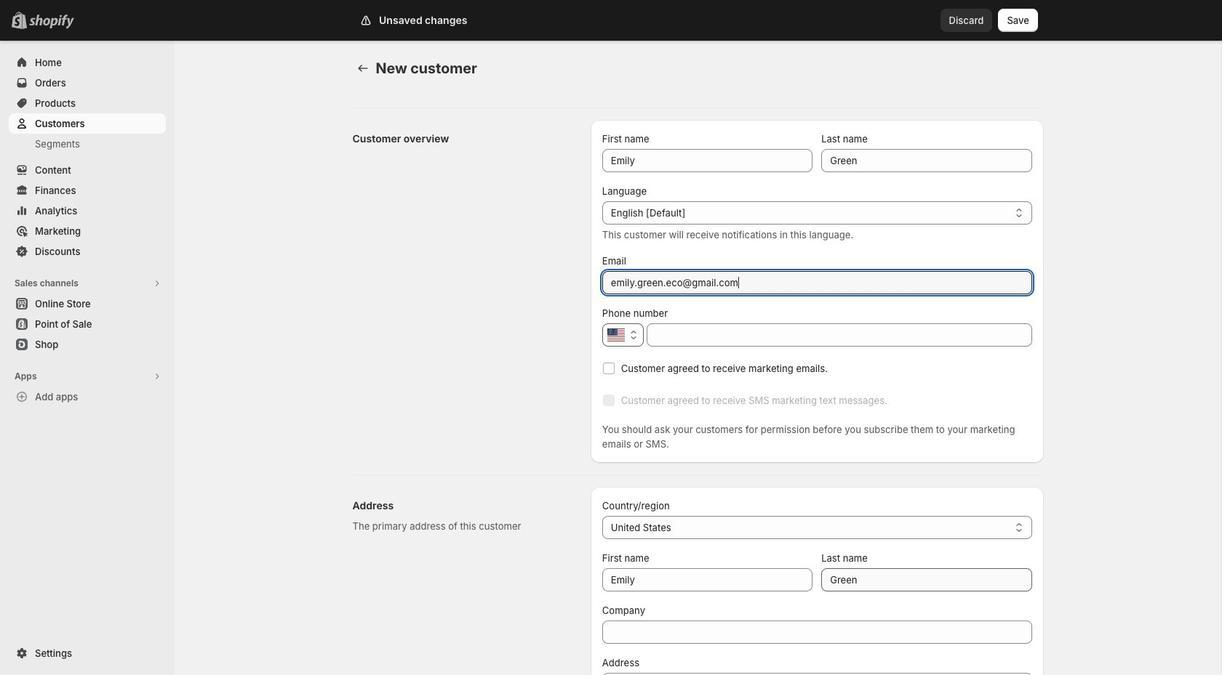 Task type: locate. For each thing, give the bounding box(es) containing it.
None text field
[[602, 149, 813, 172], [822, 149, 1032, 172], [647, 324, 1032, 347], [822, 569, 1032, 592], [602, 621, 1032, 645], [602, 149, 813, 172], [822, 149, 1032, 172], [647, 324, 1032, 347], [822, 569, 1032, 592], [602, 621, 1032, 645]]

None email field
[[602, 271, 1032, 295]]

shopify image
[[32, 15, 77, 29]]

None text field
[[626, 674, 1032, 676]]



Task type: vqa. For each thing, say whether or not it's contained in the screenshot.
Shopify image at the left top of the page
yes



